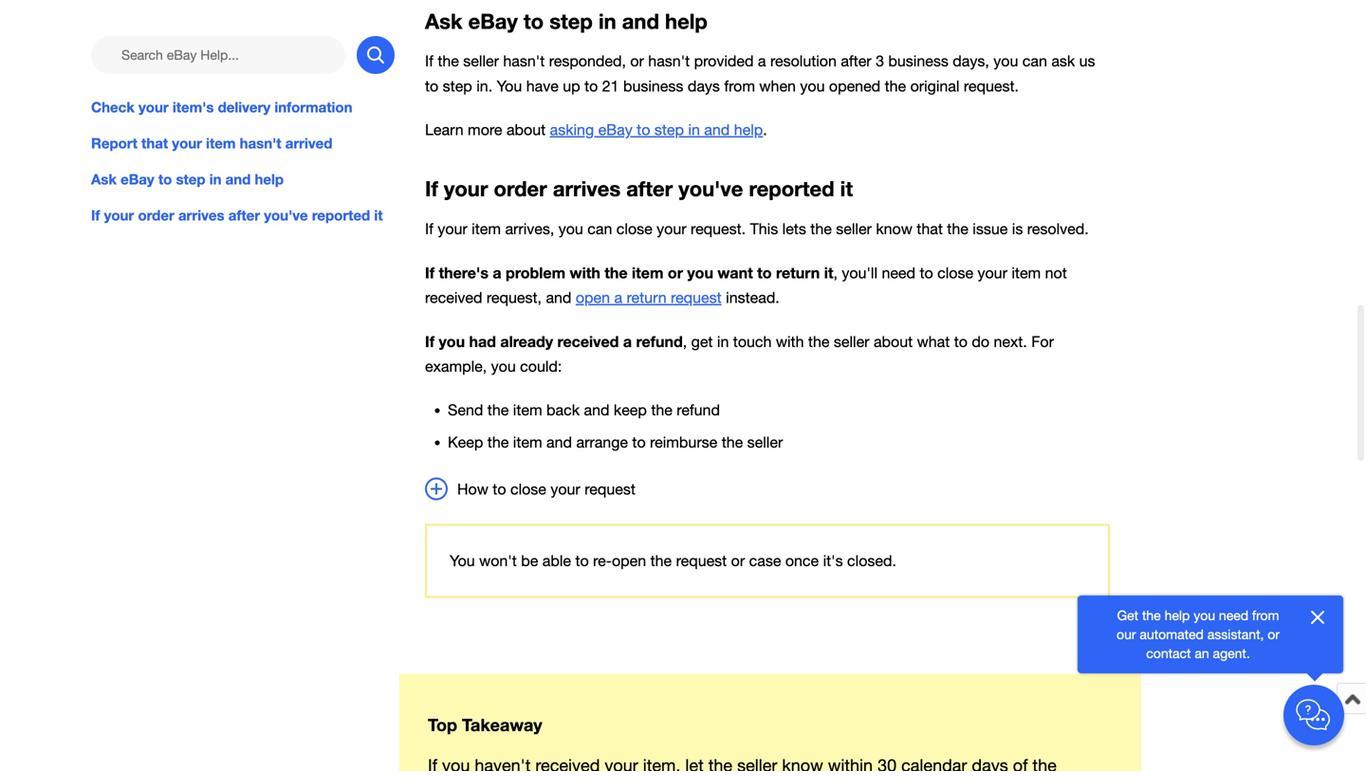 Task type: locate. For each thing, give the bounding box(es) containing it.
about right more
[[507, 121, 546, 138]]

case
[[749, 552, 781, 570]]

0 horizontal spatial if your order arrives after you've reported it
[[91, 207, 383, 224]]

from up assistant,
[[1252, 608, 1279, 623]]

0 horizontal spatial from
[[724, 77, 755, 95]]

check your item's delivery information
[[91, 99, 352, 116]]

in down days at right top
[[688, 121, 700, 138]]

your
[[139, 99, 169, 116], [172, 135, 202, 152], [444, 176, 488, 201], [104, 207, 134, 224], [438, 220, 468, 237], [657, 220, 687, 237], [978, 264, 1008, 282], [551, 481, 580, 498]]

request
[[671, 289, 722, 306], [585, 481, 636, 498], [676, 552, 727, 570]]

if your order arrives after you've reported it
[[425, 176, 853, 201], [91, 207, 383, 224]]

1 horizontal spatial from
[[1252, 608, 1279, 623]]

or up open a return request instead.
[[668, 264, 683, 282]]

hasn't up have
[[503, 52, 545, 70]]

reimburse
[[650, 434, 718, 451]]

0 vertical spatial received
[[425, 289, 482, 306]]

hasn't
[[503, 52, 545, 70], [648, 52, 690, 70], [240, 135, 281, 152]]

0 horizontal spatial ask ebay to step in and help
[[91, 171, 284, 188]]

to left the 21
[[585, 77, 598, 95]]

refund
[[636, 333, 683, 351], [677, 402, 720, 419]]

and up arrange
[[584, 402, 610, 419]]

a up when
[[758, 52, 766, 70]]

you right 'days,'
[[994, 52, 1018, 70]]

2 vertical spatial it
[[824, 264, 834, 282]]

, inside , you'll need to close your item not received request, and
[[834, 264, 838, 282]]

learn more about asking ebay to step in and help .
[[425, 121, 767, 138]]

get the help you need from our automated assistant, or contact an agent. tooltip
[[1108, 606, 1288, 663]]

ask
[[425, 8, 463, 34], [91, 171, 117, 188]]

or inside "if the seller hasn't responded, or hasn't provided a resolution after 3 business days, you can ask us to step in. you have up to 21 business days from when you opened the original request."
[[630, 52, 644, 70]]

the left original
[[885, 77, 906, 95]]

seller left "know"
[[836, 220, 872, 237]]

2 horizontal spatial after
[[841, 52, 872, 70]]

help up automated
[[1165, 608, 1190, 623]]

you've up if your item arrives, you can close your request. this lets the seller know that the issue is resolved.
[[679, 176, 743, 201]]

reported up lets on the right top
[[749, 176, 835, 201]]

, inside , get in touch with the seller about what to do next. for example, you could:
[[683, 333, 687, 351]]

in right get
[[717, 333, 729, 351]]

1 horizontal spatial with
[[776, 333, 804, 351]]

closed.
[[847, 552, 897, 570]]

0 horizontal spatial you've
[[264, 207, 308, 224]]

help inside get the help you need from our automated assistant, or contact an agent.
[[1165, 608, 1190, 623]]

need right you'll
[[882, 264, 916, 282]]

1 horizontal spatial reported
[[749, 176, 835, 201]]

report that your item hasn't arrived
[[91, 135, 333, 152]]

your up if there's a problem with the item or you want to return it
[[657, 220, 687, 237]]

1 vertical spatial arrives
[[178, 207, 224, 224]]

in
[[599, 8, 616, 34], [688, 121, 700, 138], [209, 171, 222, 188], [717, 333, 729, 351]]

that right report
[[141, 135, 168, 152]]

business up original
[[888, 52, 949, 70]]

provided
[[694, 52, 754, 70]]

if you had already received a refund
[[425, 333, 683, 351]]

open down if there's a problem with the item or you want to return it
[[576, 289, 610, 306]]

need inside get the help you need from our automated assistant, or contact an agent.
[[1219, 608, 1249, 623]]

you inside "if the seller hasn't responded, or hasn't provided a resolution after 3 business days, you can ask us to step in. you have up to 21 business days from when you opened the original request."
[[497, 77, 522, 95]]

reported down arrived
[[312, 207, 370, 224]]

or right assistant,
[[1268, 627, 1280, 642]]

seller down you'll
[[834, 333, 870, 351]]

to inside ask ebay to step in and help "link"
[[158, 171, 172, 188]]

asking
[[550, 121, 594, 138]]

1 horizontal spatial ask ebay to step in and help
[[425, 8, 708, 34]]

once
[[785, 552, 819, 570]]

0 vertical spatial that
[[141, 135, 168, 152]]

help inside "link"
[[255, 171, 284, 188]]

1 vertical spatial you
[[450, 552, 475, 570]]

0 vertical spatial with
[[570, 264, 600, 282]]

with right problem
[[570, 264, 600, 282]]

1 vertical spatial ask ebay to step in and help
[[91, 171, 284, 188]]

can left ask
[[1023, 52, 1047, 70]]

you've
[[679, 176, 743, 201], [264, 207, 308, 224]]

0 vertical spatial return
[[776, 264, 820, 282]]

0 vertical spatial refund
[[636, 333, 683, 351]]

you up open a return request instead.
[[687, 264, 713, 282]]

get the help you need from our automated assistant, or contact an agent.
[[1117, 608, 1280, 661]]

to right you'll
[[920, 264, 933, 282]]

get
[[691, 333, 713, 351]]

, left you'll
[[834, 264, 838, 282]]

1 horizontal spatial can
[[1023, 52, 1047, 70]]

and down report that your item hasn't arrived link
[[226, 171, 251, 188]]

from inside get the help you need from our automated assistant, or contact an agent.
[[1252, 608, 1279, 623]]

,
[[834, 264, 838, 282], [683, 333, 687, 351]]

0 vertical spatial order
[[494, 176, 547, 201]]

seller up the in.
[[463, 52, 499, 70]]

issue
[[973, 220, 1008, 237]]

open a return request link
[[576, 289, 722, 306]]

request left 'case'
[[676, 552, 727, 570]]

you've down ask ebay to step in and help "link"
[[264, 207, 308, 224]]

1 vertical spatial request
[[585, 481, 636, 498]]

2 vertical spatial ebay
[[121, 171, 154, 188]]

1 vertical spatial reported
[[312, 207, 370, 224]]

a down if there's a problem with the item or you want to return it
[[614, 289, 622, 306]]

your inside , you'll need to close your item not received request, and
[[978, 264, 1008, 282]]

ebay up the in.
[[468, 8, 518, 34]]

1 horizontal spatial business
[[888, 52, 949, 70]]

that
[[141, 135, 168, 152], [917, 220, 943, 237]]

1 vertical spatial can
[[588, 220, 612, 237]]

0 vertical spatial open
[[576, 289, 610, 306]]

1 horizontal spatial close
[[617, 220, 653, 237]]

0 vertical spatial after
[[841, 52, 872, 70]]

the inside get the help you need from our automated assistant, or contact an agent.
[[1142, 608, 1161, 623]]

, for if you had already received a refund
[[683, 333, 687, 351]]

you left the won't
[[450, 552, 475, 570]]

0 horizontal spatial ebay
[[121, 171, 154, 188]]

business right the 21
[[623, 77, 684, 95]]

and down problem
[[546, 289, 572, 306]]

2 vertical spatial after
[[228, 207, 260, 224]]

1 horizontal spatial request.
[[964, 77, 1019, 95]]

help down when
[[734, 121, 763, 138]]

from down provided
[[724, 77, 755, 95]]

order
[[494, 176, 547, 201], [138, 207, 174, 224]]

Search eBay Help... text field
[[91, 36, 345, 74]]

received down there's
[[425, 289, 482, 306]]

return down if there's a problem with the item or you want to return it
[[627, 289, 667, 306]]

0 horizontal spatial reported
[[312, 207, 370, 224]]

0 horizontal spatial received
[[425, 289, 482, 306]]

received up could:
[[557, 333, 619, 351]]

keep
[[614, 402, 647, 419]]

0 vertical spatial reported
[[749, 176, 835, 201]]

, you'll need to close your item not received request, and
[[425, 264, 1067, 306]]

ask ebay to step in and help down report that your item hasn't arrived
[[91, 171, 284, 188]]

you right the in.
[[497, 77, 522, 95]]

your down issue
[[978, 264, 1008, 282]]

0 vertical spatial request.
[[964, 77, 1019, 95]]

us
[[1079, 52, 1095, 70]]

example,
[[425, 358, 487, 375]]

you won't be able to re-open the request or case once it's closed.
[[450, 552, 897, 570]]

about
[[507, 121, 546, 138], [874, 333, 913, 351]]

up
[[563, 77, 580, 95]]

1 horizontal spatial if your order arrives after you've reported it
[[425, 176, 853, 201]]

hasn't up days at right top
[[648, 52, 690, 70]]

an
[[1195, 646, 1209, 661]]

1 horizontal spatial you
[[497, 77, 522, 95]]

what
[[917, 333, 950, 351]]

refund left get
[[636, 333, 683, 351]]

need
[[882, 264, 916, 282], [1219, 608, 1249, 623]]

arrived
[[285, 135, 333, 152]]

or left 'case'
[[731, 552, 745, 570]]

request down keep the item and arrange to reimburse the seller
[[585, 481, 636, 498]]

top takeaway
[[428, 715, 542, 736]]

after
[[841, 52, 872, 70], [626, 176, 673, 201], [228, 207, 260, 224]]

information
[[275, 99, 352, 116]]

days,
[[953, 52, 989, 70]]

1 horizontal spatial open
[[612, 552, 646, 570]]

0 horizontal spatial arrives
[[178, 207, 224, 224]]

with for problem
[[570, 264, 600, 282]]

0 horizontal spatial can
[[588, 220, 612, 237]]

can up if there's a problem with the item or you want to return it
[[588, 220, 612, 237]]

1 vertical spatial ,
[[683, 333, 687, 351]]

your down more
[[444, 176, 488, 201]]

close down issue
[[938, 264, 974, 282]]

0 vertical spatial ask ebay to step in and help
[[425, 8, 708, 34]]

to right how
[[493, 481, 506, 498]]

if your order arrives after you've reported it down asking ebay to step in and help link
[[425, 176, 853, 201]]

or right responded, on the left of page
[[630, 52, 644, 70]]

0 vertical spatial if your order arrives after you've reported it
[[425, 176, 853, 201]]

0 horizontal spatial business
[[623, 77, 684, 95]]

1 vertical spatial open
[[612, 552, 646, 570]]

request up get
[[671, 289, 722, 306]]

1 horizontal spatial it
[[824, 264, 834, 282]]

0 vertical spatial it
[[840, 176, 853, 201]]

1 vertical spatial close
[[938, 264, 974, 282]]

in inside "link"
[[209, 171, 222, 188]]

0 horizontal spatial need
[[882, 264, 916, 282]]

after down ask ebay to step in and help "link"
[[228, 207, 260, 224]]

to
[[524, 8, 544, 34], [425, 77, 439, 95], [585, 77, 598, 95], [637, 121, 650, 138], [158, 171, 172, 188], [757, 264, 772, 282], [920, 264, 933, 282], [954, 333, 968, 351], [632, 434, 646, 451], [493, 481, 506, 498], [575, 552, 589, 570]]

0 horizontal spatial hasn't
[[240, 135, 281, 152]]

0 vertical spatial arrives
[[553, 176, 621, 201]]

arrives down learn more about asking ebay to step in and help .
[[553, 176, 621, 201]]

1 horizontal spatial that
[[917, 220, 943, 237]]

about left what
[[874, 333, 913, 351]]

item up open a return request 'link'
[[632, 264, 664, 282]]

your down report
[[104, 207, 134, 224]]

0 vertical spatial you've
[[679, 176, 743, 201]]

that right "know"
[[917, 220, 943, 237]]

return
[[776, 264, 820, 282], [627, 289, 667, 306]]

0 horizontal spatial about
[[507, 121, 546, 138]]

0 horizontal spatial request.
[[691, 220, 746, 237]]

1 vertical spatial ask
[[91, 171, 117, 188]]

1 vertical spatial ebay
[[598, 121, 633, 138]]

it
[[840, 176, 853, 201], [374, 207, 383, 224], [824, 264, 834, 282]]

item left not
[[1012, 264, 1041, 282]]

step
[[550, 8, 593, 34], [443, 77, 472, 95], [655, 121, 684, 138], [176, 171, 205, 188]]

1 vertical spatial after
[[626, 176, 673, 201]]

or inside get the help you need from our automated assistant, or contact an agent.
[[1268, 627, 1280, 642]]

with
[[570, 264, 600, 282], [776, 333, 804, 351]]

1 horizontal spatial received
[[557, 333, 619, 351]]

0 horizontal spatial ,
[[683, 333, 687, 351]]

1 horizontal spatial ,
[[834, 264, 838, 282]]

0 horizontal spatial close
[[510, 481, 546, 498]]

item's
[[173, 99, 214, 116]]

you down had
[[491, 358, 516, 375]]

re-
[[593, 552, 612, 570]]

the inside , get in touch with the seller about what to do next. for example, you could:
[[808, 333, 830, 351]]

and inside , you'll need to close your item not received request, and
[[546, 289, 572, 306]]

ebay down report
[[121, 171, 154, 188]]

from
[[724, 77, 755, 95], [1252, 608, 1279, 623]]

help up provided
[[665, 8, 708, 34]]

.
[[763, 121, 767, 138]]

hasn't down delivery
[[240, 135, 281, 152]]

ask ebay to step in and help
[[425, 8, 708, 34], [91, 171, 284, 188]]

need up assistant,
[[1219, 608, 1249, 623]]

0 vertical spatial business
[[888, 52, 949, 70]]

0 vertical spatial from
[[724, 77, 755, 95]]

1 vertical spatial need
[[1219, 608, 1249, 623]]

with inside , get in touch with the seller about what to do next. for example, you could:
[[776, 333, 804, 351]]

1 horizontal spatial need
[[1219, 608, 1249, 623]]

1 horizontal spatial arrives
[[553, 176, 621, 201]]

after left '3'
[[841, 52, 872, 70]]

1 vertical spatial if your order arrives after you've reported it
[[91, 207, 383, 224]]

or
[[630, 52, 644, 70], [668, 264, 683, 282], [731, 552, 745, 570], [1268, 627, 1280, 642]]

0 vertical spatial you
[[497, 77, 522, 95]]

2 vertical spatial close
[[510, 481, 546, 498]]

when
[[759, 77, 796, 95]]

and down days at right top
[[704, 121, 730, 138]]

0 vertical spatial request
[[671, 289, 722, 306]]

1 vertical spatial received
[[557, 333, 619, 351]]

request. left this
[[691, 220, 746, 237]]

arrives
[[553, 176, 621, 201], [178, 207, 224, 224]]

takeaway
[[462, 715, 542, 736]]

0 horizontal spatial order
[[138, 207, 174, 224]]

assistant,
[[1208, 627, 1264, 642]]

item
[[206, 135, 236, 152], [472, 220, 501, 237], [632, 264, 664, 282], [1012, 264, 1041, 282], [513, 402, 542, 419], [513, 434, 542, 451]]

ask ebay to step in and help inside "link"
[[91, 171, 284, 188]]

0 horizontal spatial that
[[141, 135, 168, 152]]

help
[[665, 8, 708, 34], [734, 121, 763, 138], [255, 171, 284, 188], [1165, 608, 1190, 623]]

1 horizontal spatial after
[[626, 176, 673, 201]]

1 horizontal spatial ebay
[[468, 8, 518, 34]]

, left get
[[683, 333, 687, 351]]

1 vertical spatial return
[[627, 289, 667, 306]]

to right asking at the left top of page
[[637, 121, 650, 138]]

automated
[[1140, 627, 1204, 642]]

the
[[438, 52, 459, 70], [885, 77, 906, 95], [811, 220, 832, 237], [947, 220, 969, 237], [605, 264, 628, 282], [808, 333, 830, 351], [487, 402, 509, 419], [651, 402, 673, 419], [487, 434, 509, 451], [722, 434, 743, 451], [651, 552, 672, 570], [1142, 608, 1161, 623]]

close right how
[[510, 481, 546, 498]]

can
[[1023, 52, 1047, 70], [588, 220, 612, 237]]

1 vertical spatial with
[[776, 333, 804, 351]]

after inside "if the seller hasn't responded, or hasn't provided a resolution after 3 business days, you can ask us to step in. you have up to 21 business days from when you opened the original request."
[[841, 52, 872, 70]]

open right able
[[612, 552, 646, 570]]

order up the arrives,
[[494, 176, 547, 201]]

received inside , you'll need to close your item not received request, and
[[425, 289, 482, 306]]

close up if there's a problem with the item or you want to return it
[[617, 220, 653, 237]]

to left do
[[954, 333, 968, 351]]

0 vertical spatial ask
[[425, 8, 463, 34]]

if
[[425, 52, 433, 70], [425, 176, 438, 201], [91, 207, 100, 224], [425, 220, 433, 237], [425, 264, 435, 282], [425, 333, 435, 351]]

the right get
[[1142, 608, 1161, 623]]

won't
[[479, 552, 517, 570]]

close
[[617, 220, 653, 237], [938, 264, 974, 282], [510, 481, 546, 498]]

not
[[1045, 264, 1067, 282]]

the right the keep
[[651, 402, 673, 419]]

0 vertical spatial close
[[617, 220, 653, 237]]

in down report that your item hasn't arrived
[[209, 171, 222, 188]]

request.
[[964, 77, 1019, 95], [691, 220, 746, 237]]

1 vertical spatial about
[[874, 333, 913, 351]]

0 vertical spatial can
[[1023, 52, 1047, 70]]

the right reimburse
[[722, 434, 743, 451]]



Task type: vqa. For each thing, say whether or not it's contained in the screenshot.
"can"
yes



Task type: describe. For each thing, give the bounding box(es) containing it.
item up how to close your request
[[513, 434, 542, 451]]

already
[[500, 333, 553, 351]]

to inside how to close your request dropdown button
[[493, 481, 506, 498]]

back
[[547, 402, 580, 419]]

seller inside "if the seller hasn't responded, or hasn't provided a resolution after 3 business days, you can ask us to step in. you have up to 21 business days from when you opened the original request."
[[463, 52, 499, 70]]

asking ebay to step in and help link
[[550, 121, 763, 138]]

you'll
[[842, 264, 878, 282]]

for
[[1032, 333, 1054, 351]]

0 vertical spatial ebay
[[468, 8, 518, 34]]

ask
[[1052, 52, 1075, 70]]

0 horizontal spatial return
[[627, 289, 667, 306]]

21
[[602, 77, 619, 95]]

close inside , you'll need to close your item not received request, and
[[938, 264, 974, 282]]

1 horizontal spatial you've
[[679, 176, 743, 201]]

contact
[[1146, 646, 1191, 661]]

learn
[[425, 121, 464, 138]]

get
[[1117, 608, 1139, 623]]

close inside how to close your request dropdown button
[[510, 481, 546, 498]]

your inside dropdown button
[[551, 481, 580, 498]]

the right the send
[[487, 402, 509, 419]]

do
[[972, 333, 990, 351]]

delivery
[[218, 99, 271, 116]]

keep
[[448, 434, 483, 451]]

if inside "if the seller hasn't responded, or hasn't provided a resolution after 3 business days, you can ask us to step in. you have up to 21 business days from when you opened the original request."
[[425, 52, 433, 70]]

lets
[[782, 220, 806, 237]]

touch
[[733, 333, 772, 351]]

, get in touch with the seller about what to do next. for example, you could:
[[425, 333, 1054, 375]]

more
[[468, 121, 502, 138]]

the up learn
[[438, 52, 459, 70]]

2 horizontal spatial ebay
[[598, 121, 633, 138]]

our
[[1117, 627, 1136, 642]]

from inside "if the seller hasn't responded, or hasn't provided a resolution after 3 business days, you can ask us to step in. you have up to 21 business days from when you opened the original request."
[[724, 77, 755, 95]]

a up request,
[[493, 264, 502, 282]]

step inside "if the seller hasn't responded, or hasn't provided a resolution after 3 business days, you can ask us to step in. you have up to 21 business days from when you opened the original request."
[[443, 77, 472, 95]]

the left issue
[[947, 220, 969, 237]]

request,
[[487, 289, 542, 306]]

1 vertical spatial it
[[374, 207, 383, 224]]

the up open a return request 'link'
[[605, 264, 628, 282]]

2 vertical spatial request
[[676, 552, 727, 570]]

keep the item and arrange to reimburse the seller
[[448, 434, 783, 451]]

if your order arrives after you've reported it link
[[91, 205, 395, 226]]

opened
[[829, 77, 881, 95]]

1 vertical spatial request.
[[691, 220, 746, 237]]

a down open a return request 'link'
[[623, 333, 632, 351]]

about inside , get in touch with the seller about what to do next. for example, you could:
[[874, 333, 913, 351]]

to up have
[[524, 8, 544, 34]]

request. inside "if the seller hasn't responded, or hasn't provided a resolution after 3 business days, you can ask us to step in. you have up to 21 business days from when you opened the original request."
[[964, 77, 1019, 95]]

you up example,
[[439, 333, 465, 351]]

next.
[[994, 333, 1027, 351]]

is
[[1012, 220, 1023, 237]]

1 vertical spatial order
[[138, 207, 174, 224]]

send the item back and keep the refund
[[448, 402, 720, 419]]

how to close your request button
[[425, 478, 1110, 502]]

your down item's
[[172, 135, 202, 152]]

1 vertical spatial that
[[917, 220, 943, 237]]

ask inside "link"
[[91, 171, 117, 188]]

and up responded, on the left of page
[[622, 8, 659, 34]]

1 horizontal spatial ask
[[425, 8, 463, 34]]

in up responded, on the left of page
[[599, 8, 616, 34]]

report that your item hasn't arrived link
[[91, 133, 395, 154]]

how to close your request
[[457, 481, 636, 498]]

days
[[688, 77, 720, 95]]

to up instead.
[[757, 264, 772, 282]]

you down the resolution
[[800, 77, 825, 95]]

have
[[526, 77, 559, 95]]

you inside , get in touch with the seller about what to do next. for example, you could:
[[491, 358, 516, 375]]

resolution
[[770, 52, 837, 70]]

the right lets on the right top
[[811, 220, 832, 237]]

arrange
[[576, 434, 628, 451]]

original
[[910, 77, 960, 95]]

the right re-
[[651, 552, 672, 570]]

need inside , you'll need to close your item not received request, and
[[882, 264, 916, 282]]

if there's a problem with the item or you want to return it
[[425, 264, 834, 282]]

0 horizontal spatial open
[[576, 289, 610, 306]]

2 horizontal spatial hasn't
[[648, 52, 690, 70]]

2 horizontal spatial it
[[840, 176, 853, 201]]

there's
[[439, 264, 489, 282]]

your up there's
[[438, 220, 468, 237]]

your left item's
[[139, 99, 169, 116]]

send
[[448, 402, 483, 419]]

agent.
[[1213, 646, 1250, 661]]

to left re-
[[575, 552, 589, 570]]

problem
[[506, 264, 566, 282]]

reported inside if your order arrives after you've reported it link
[[312, 207, 370, 224]]

1 horizontal spatial order
[[494, 176, 547, 201]]

responded,
[[549, 52, 626, 70]]

ask ebay to step in and help link
[[91, 169, 395, 190]]

0 horizontal spatial you
[[450, 552, 475, 570]]

able
[[543, 552, 571, 570]]

a inside "if the seller hasn't responded, or hasn't provided a resolution after 3 business days, you can ask us to step in. you have up to 21 business days from when you opened the original request."
[[758, 52, 766, 70]]

ebay inside "link"
[[121, 171, 154, 188]]

3
[[876, 52, 884, 70]]

item down check your item's delivery information
[[206, 135, 236, 152]]

to down the keep
[[632, 434, 646, 451]]

can inside "if the seller hasn't responded, or hasn't provided a resolution after 3 business days, you can ask us to step in. you have up to 21 business days from when you opened the original request."
[[1023, 52, 1047, 70]]

item left the arrives,
[[472, 220, 501, 237]]

had
[[469, 333, 496, 351]]

instead.
[[726, 289, 780, 306]]

seller up how to close your request dropdown button
[[747, 434, 783, 451]]

1 horizontal spatial return
[[776, 264, 820, 282]]

and inside "link"
[[226, 171, 251, 188]]

you inside get the help you need from our automated assistant, or contact an agent.
[[1194, 608, 1215, 623]]

item inside , you'll need to close your item not received request, and
[[1012, 264, 1041, 282]]

check
[[91, 99, 135, 116]]

you right the arrives,
[[559, 220, 583, 237]]

the right "keep"
[[487, 434, 509, 451]]

after inside if your order arrives after you've reported it link
[[228, 207, 260, 224]]

step inside "link"
[[176, 171, 205, 188]]

report
[[91, 135, 137, 152]]

top
[[428, 715, 457, 736]]

in inside , get in touch with the seller about what to do next. for example, you could:
[[717, 333, 729, 351]]

and down back
[[547, 434, 572, 451]]

could:
[[520, 358, 562, 375]]

resolved.
[[1027, 220, 1089, 237]]

0 vertical spatial about
[[507, 121, 546, 138]]

how
[[457, 481, 489, 498]]

if the seller hasn't responded, or hasn't provided a resolution after 3 business days, you can ask us to step in. you have up to 21 business days from when you opened the original request.
[[425, 52, 1095, 95]]

want
[[718, 264, 753, 282]]

this
[[750, 220, 778, 237]]

1 horizontal spatial hasn't
[[503, 52, 545, 70]]

with for touch
[[776, 333, 804, 351]]

it's
[[823, 552, 843, 570]]

to up learn
[[425, 77, 439, 95]]

be
[[521, 552, 538, 570]]

, for if there's a problem with the item or you want to return it
[[834, 264, 838, 282]]

request inside dropdown button
[[585, 481, 636, 498]]

open a return request instead.
[[576, 289, 780, 306]]

check your item's delivery information link
[[91, 97, 395, 118]]

seller inside , get in touch with the seller about what to do next. for example, you could:
[[834, 333, 870, 351]]

1 vertical spatial refund
[[677, 402, 720, 419]]

in.
[[477, 77, 493, 95]]

to inside , you'll need to close your item not received request, and
[[920, 264, 933, 282]]

to inside , get in touch with the seller about what to do next. for example, you could:
[[954, 333, 968, 351]]

know
[[876, 220, 913, 237]]

item left back
[[513, 402, 542, 419]]

arrives,
[[505, 220, 554, 237]]

if your item arrives, you can close your request. this lets the seller know that the issue is resolved.
[[425, 220, 1089, 237]]



